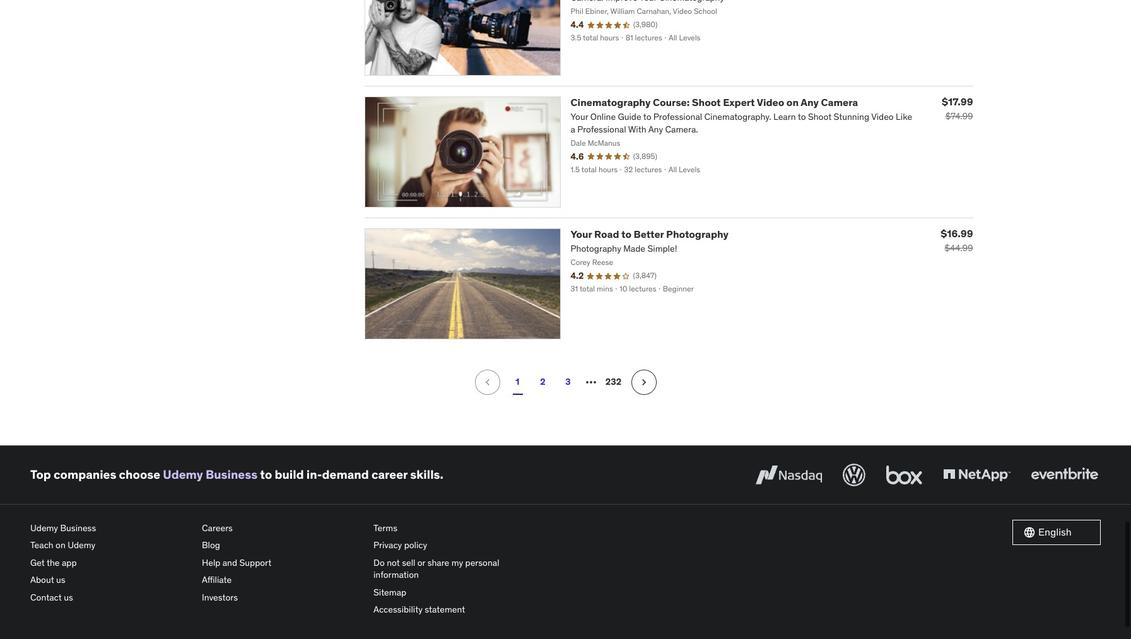 Task type: locate. For each thing, give the bounding box(es) containing it.
investors
[[202, 592, 238, 603]]

0 horizontal spatial business
[[60, 522, 96, 533]]

app
[[62, 557, 77, 568]]

us
[[56, 574, 65, 586], [64, 592, 73, 603]]

policy
[[404, 540, 427, 551]]

affiliate link
[[202, 572, 363, 589]]

2 vertical spatial udemy
[[68, 540, 95, 551]]

expert
[[723, 96, 755, 108]]

udemy business link up careers
[[163, 467, 258, 482]]

232
[[606, 376, 622, 387]]

help and support link
[[202, 554, 363, 572]]

1 horizontal spatial business
[[206, 467, 258, 482]]

1 vertical spatial us
[[64, 592, 73, 603]]

and
[[223, 557, 237, 568]]

get
[[30, 557, 45, 568]]

teach on udemy link
[[30, 537, 192, 554]]

2 horizontal spatial udemy
[[163, 467, 203, 482]]

eventbrite image
[[1028, 461, 1101, 489]]

volkswagen image
[[840, 461, 868, 489]]

small image
[[1023, 526, 1036, 539]]

udemy up app
[[68, 540, 95, 551]]

cinematography course: shoot expert video on any camera
[[571, 96, 858, 108]]

0 vertical spatial us
[[56, 574, 65, 586]]

ellipsis image
[[583, 374, 598, 390]]

investors link
[[202, 589, 363, 607]]

the
[[47, 557, 60, 568]]

sell
[[402, 557, 415, 568]]

careers
[[202, 522, 233, 533]]

accessibility
[[374, 604, 423, 615]]

next page image
[[638, 376, 650, 388]]

accessibility statement link
[[374, 602, 535, 619]]

2
[[540, 376, 546, 387]]

cinematography
[[571, 96, 651, 108]]

cinematography course: shoot expert video on any camera link
[[571, 96, 858, 108]]

$44.99
[[945, 242, 973, 253]]

in-
[[307, 467, 322, 482]]

photography
[[666, 228, 729, 240]]

3
[[565, 376, 571, 387]]

statement
[[425, 604, 465, 615]]

0 vertical spatial business
[[206, 467, 258, 482]]

1
[[516, 376, 520, 387]]

to left build in the bottom of the page
[[260, 467, 272, 482]]

on left any
[[787, 96, 799, 108]]

1 vertical spatial udemy business link
[[30, 520, 192, 537]]

camera
[[821, 96, 858, 108]]

privacy policy link
[[374, 537, 535, 554]]

nasdaq image
[[753, 461, 825, 489]]

3 link
[[556, 369, 581, 395]]

udemy up teach
[[30, 522, 58, 533]]

support
[[239, 557, 271, 568]]

demand
[[322, 467, 369, 482]]

us right about at the left of the page
[[56, 574, 65, 586]]

udemy business link
[[163, 467, 258, 482], [30, 520, 192, 537]]

1 vertical spatial udemy
[[30, 522, 58, 533]]

us right the contact
[[64, 592, 73, 603]]

previous page image
[[481, 376, 494, 388]]

udemy business link up get the app link
[[30, 520, 192, 537]]

on
[[787, 96, 799, 108], [56, 540, 66, 551]]

1 horizontal spatial on
[[787, 96, 799, 108]]

on right teach
[[56, 540, 66, 551]]

your
[[571, 228, 592, 240]]

not
[[387, 557, 400, 568]]

business up app
[[60, 522, 96, 533]]

english button
[[1013, 520, 1101, 545]]

0 vertical spatial udemy
[[163, 467, 203, 482]]

1 vertical spatial on
[[56, 540, 66, 551]]

0 horizontal spatial to
[[260, 467, 272, 482]]

udemy
[[163, 467, 203, 482], [30, 522, 58, 533], [68, 540, 95, 551]]

do
[[374, 557, 385, 568]]

business
[[206, 467, 258, 482], [60, 522, 96, 533]]

build
[[275, 467, 304, 482]]

0 vertical spatial on
[[787, 96, 799, 108]]

1 vertical spatial business
[[60, 522, 96, 533]]

udemy right choose
[[163, 467, 203, 482]]

box image
[[883, 461, 926, 489]]

better
[[634, 228, 664, 240]]

1 horizontal spatial to
[[622, 228, 632, 240]]

teach
[[30, 540, 53, 551]]

share
[[428, 557, 449, 568]]

to
[[622, 228, 632, 240], [260, 467, 272, 482]]

sitemap
[[374, 587, 406, 598]]

0 horizontal spatial on
[[56, 540, 66, 551]]

companies
[[54, 467, 116, 482]]

to right road
[[622, 228, 632, 240]]

business up careers
[[206, 467, 258, 482]]

contact us link
[[30, 589, 192, 607]]

1 vertical spatial to
[[260, 467, 272, 482]]

0 horizontal spatial udemy
[[30, 522, 58, 533]]

help
[[202, 557, 220, 568]]



Task type: vqa. For each thing, say whether or not it's contained in the screenshot.
List.
no



Task type: describe. For each thing, give the bounding box(es) containing it.
$17.99
[[942, 95, 973, 108]]

about us link
[[30, 572, 192, 589]]

road
[[594, 228, 619, 240]]

choose
[[119, 467, 160, 482]]

shoot
[[692, 96, 721, 108]]

personal
[[465, 557, 499, 568]]

your road to better photography
[[571, 228, 729, 240]]

any
[[801, 96, 819, 108]]

0 vertical spatial udemy business link
[[163, 467, 258, 482]]

business inside udemy business teach on udemy get the app about us contact us
[[60, 522, 96, 533]]

get the app link
[[30, 554, 192, 572]]

do not sell or share my personal information button
[[374, 554, 535, 584]]

course:
[[653, 96, 690, 108]]

affiliate
[[202, 574, 232, 586]]

$17.99 $74.99
[[942, 95, 973, 122]]

netapp image
[[941, 461, 1013, 489]]

top
[[30, 467, 51, 482]]

$74.99
[[946, 110, 973, 122]]

careers blog help and support affiliate investors
[[202, 522, 271, 603]]

your road to better photography link
[[571, 228, 729, 240]]

contact
[[30, 592, 62, 603]]

on inside udemy business teach on udemy get the app about us contact us
[[56, 540, 66, 551]]

sitemap link
[[374, 584, 535, 602]]

1 link
[[505, 369, 530, 395]]

terms link
[[374, 520, 535, 537]]

my
[[452, 557, 463, 568]]

or
[[418, 557, 425, 568]]

top companies choose udemy business to build in-demand career skills.
[[30, 467, 443, 482]]

information
[[374, 569, 419, 581]]

udemy business teach on udemy get the app about us contact us
[[30, 522, 96, 603]]

skills.
[[410, 467, 443, 482]]

blog
[[202, 540, 220, 551]]

0 vertical spatial to
[[622, 228, 632, 240]]

careers link
[[202, 520, 363, 537]]

terms privacy policy do not sell or share my personal information sitemap accessibility statement
[[374, 522, 499, 615]]

about
[[30, 574, 54, 586]]

video
[[757, 96, 784, 108]]

blog link
[[202, 537, 363, 554]]

terms
[[374, 522, 398, 533]]

english
[[1039, 526, 1072, 538]]

$16.99 $44.99
[[941, 227, 973, 253]]

2 link
[[530, 369, 556, 395]]

privacy
[[374, 540, 402, 551]]

career
[[372, 467, 408, 482]]

$16.99
[[941, 227, 973, 240]]

1 horizontal spatial udemy
[[68, 540, 95, 551]]



